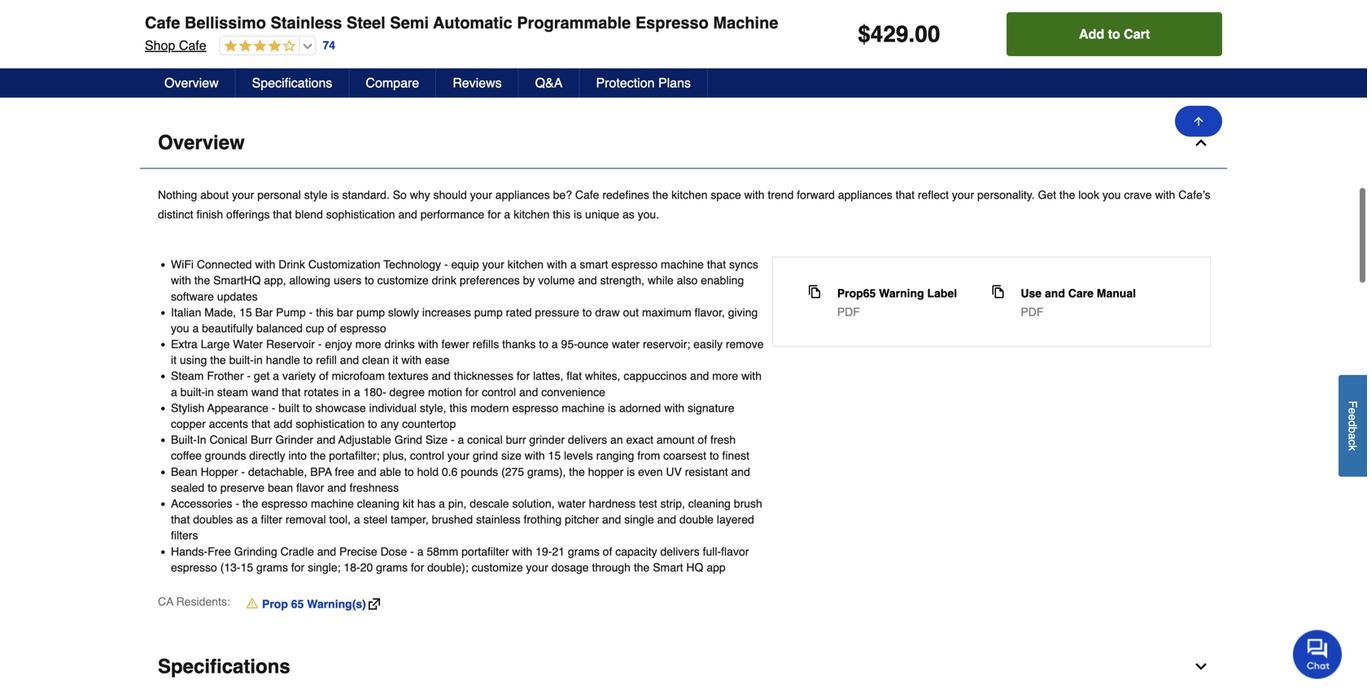 Task type: vqa. For each thing, say whether or not it's contained in the screenshot.
'429' inside 429 list item
yes



Task type: locate. For each thing, give the bounding box(es) containing it.
get
[[254, 370, 270, 383]]

save for $129.00
[[820, 61, 842, 73]]

the up software on the top left of the page
[[194, 274, 210, 287]]

1 list item from the left
[[356, 0, 532, 82]]

and right grinder
[[317, 433, 336, 446]]

more
[[355, 338, 381, 351], [712, 370, 738, 383]]

a inside button
[[1347, 433, 1360, 440]]

1 horizontal spatial more
[[712, 370, 738, 383]]

cleaning up steel
[[357, 497, 400, 510]]

a right tool,
[[354, 513, 360, 526]]

0 vertical spatial built-
[[229, 354, 254, 367]]

to right add
[[1108, 26, 1120, 42]]

trend
[[768, 188, 794, 201]]

1 horizontal spatial water
[[612, 338, 640, 351]]

grams
[[568, 545, 600, 558], [256, 561, 288, 574], [376, 561, 408, 574]]

.
[[909, 21, 915, 47]]

save inside 429 list item
[[178, 61, 200, 73]]

74
[[323, 39, 335, 52]]

1 vertical spatial flavor
[[721, 545, 749, 558]]

with up the textures
[[401, 354, 422, 367]]

1 horizontal spatial you
[[1103, 188, 1121, 201]]

free
[[208, 545, 231, 558]]

and down finest
[[731, 465, 750, 478]]

chat invite button image
[[1293, 630, 1343, 679]]

whites,
[[585, 370, 621, 383]]

sophistication inside nothing about your personal style is standard. so why should your appliances be? cafe redefines the kitchen space with trend forward appliances that reflect your personality. get the look you crave with cafe's distinct finish offerings that blend sophistication and performance for a kitchen this is unique as you.
[[326, 208, 395, 221]]

overview button
[[148, 68, 236, 98], [140, 118, 1227, 169]]

made,
[[204, 306, 236, 319]]

with up ease
[[418, 338, 438, 351]]

label
[[927, 287, 957, 300]]

0 vertical spatial you
[[1103, 188, 1121, 201]]

built- up stylish
[[180, 386, 205, 399]]

overview button down the plans
[[140, 118, 1227, 169]]

0 horizontal spatial control
[[410, 449, 444, 462]]

0 vertical spatial flavor
[[296, 481, 324, 494]]

large
[[201, 338, 230, 351]]

2 e from the top
[[1347, 414, 1360, 421]]

1 horizontal spatial appliances
[[838, 188, 893, 201]]

pdf
[[837, 306, 860, 319], [1021, 306, 1044, 319]]

2 vertical spatial cafe
[[575, 188, 599, 201]]

volume
[[538, 274, 575, 287]]

2 horizontal spatial in
[[342, 386, 351, 399]]

and down "strip,"
[[657, 513, 676, 526]]

for right performance
[[488, 208, 501, 221]]

2 vertical spatial machine
[[311, 497, 354, 510]]

1 vertical spatial kitchen
[[514, 208, 550, 221]]

0 horizontal spatial save
[[178, 61, 200, 73]]

with right crave
[[1155, 188, 1175, 201]]

beautifully
[[202, 322, 253, 335]]

fresh
[[710, 433, 736, 446]]

- left get
[[247, 370, 251, 383]]

1 document image from the left
[[808, 285, 821, 298]]

0 horizontal spatial delivers
[[568, 433, 607, 446]]

using
[[180, 354, 207, 367]]

0 horizontal spatial you
[[171, 322, 189, 335]]

0 horizontal spatial list item
[[356, 0, 532, 82]]

to inside 'button'
[[1108, 26, 1120, 42]]

customize down 'technology'
[[377, 274, 429, 287]]

2 vertical spatial this
[[450, 402, 467, 415]]

built-
[[171, 433, 197, 446]]

- down preserve
[[235, 497, 239, 510]]

1 horizontal spatial pump
[[474, 306, 503, 319]]

3 list item from the left
[[784, 0, 961, 82]]

ranging
[[596, 449, 634, 462]]

ca
[[158, 595, 173, 608]]

- up preserve
[[241, 465, 245, 478]]

grams up the dosage
[[568, 545, 600, 558]]

q&a button
[[519, 68, 580, 98]]

document image
[[808, 285, 821, 298], [992, 285, 1005, 298]]

plans
[[658, 75, 691, 90]]

2 pump from the left
[[474, 306, 503, 319]]

add
[[274, 418, 293, 431]]

any
[[381, 418, 399, 431]]

portafilter;
[[329, 449, 380, 462]]

e up d
[[1347, 408, 1360, 414]]

cleaning up double
[[688, 497, 731, 510]]

machine
[[713, 13, 778, 32]]

able
[[380, 465, 401, 478]]

pump
[[356, 306, 385, 319], [474, 306, 503, 319]]

1 vertical spatial you
[[171, 322, 189, 335]]

15 down updates
[[239, 306, 252, 319]]

this inside nothing about your personal style is standard. so why should your appliances be? cafe redefines the kitchen space with trend forward appliances that reflect your personality. get the look you crave with cafe's distinct finish offerings that blend sophistication and performance for a kitchen this is unique as you.
[[553, 208, 571, 221]]

frother
[[207, 370, 244, 383]]

more up signature
[[712, 370, 738, 383]]

the right get
[[1060, 188, 1075, 201]]

allowing
[[289, 274, 331, 287]]

1 vertical spatial sophistication
[[296, 418, 365, 431]]

2 document image from the left
[[992, 285, 1005, 298]]

steel
[[347, 13, 386, 32]]

in up get
[[254, 354, 263, 367]]

1 vertical spatial specifications button
[[140, 642, 1227, 689]]

save for $579.00
[[178, 61, 200, 73]]

machine down convenience
[[562, 402, 605, 415]]

specifications down residents:
[[158, 656, 290, 678]]

0 vertical spatial control
[[482, 386, 516, 399]]

a up k
[[1347, 433, 1360, 440]]

updates
[[217, 290, 258, 303]]

protection
[[596, 75, 655, 90]]

0 horizontal spatial appliances
[[495, 188, 550, 201]]

delivers up levels
[[568, 433, 607, 446]]

sophistication inside wifi connected with drink customization technology - equip your kitchen with a smart espresso machine that syncs with the smarthq app, allowing users to customize drink preferences by volume and strength, while also enabling software updates italian made, 15 bar pump - this bar pump slowly increases pump rated pressure to draw out maximum flavor, giving you a beautifully balanced cup of espresso extra large water reservoir - enjoy more drinks with fewer refills thanks to a 95-ounce water reservoir; easily remove it using the built-in handle to refill and clean it with ease steam frother - get a variety of microfoam textures and thicknesses for lattes, flat whites, cappuccinos and more with a built-in steam wand that rotates in a 180- degree motion for control and convenience stylish appearance - built to showcase individual style, this modern espresso machine is adorned with signature copper accents that add sophistication to any countertop built-in conical burr grinder and adjustable grind size - a conical burr grinder delivers an exact amount of fresh coffee grounds directly into the portafilter; plus, control your grind size with 15 levels ranging from coarsest to finest bean hopper - detachable, bpa free and able to hold 0.6 pounds (275 grams), the hopper is even uv resistant and sealed to preserve bean flavor and freshness accessories - the espresso machine cleaning kit has a pin, descale solution, water hardness test strip, cleaning brush that doubles as a filter removal tool, a steel tamper, brushed stainless frothing pitcher and single and double layered filters hands-free grinding cradle and precise dose - a 58mm portafilter with 19-21 grams of capacity delivers full-flavor espresso (13-15 grams for single; 18-20 grams for double); customize your dosage through the smart hq app
[[296, 418, 365, 431]]

0 vertical spatial sophistication
[[326, 208, 395, 221]]

you up extra
[[171, 322, 189, 335]]

1 vertical spatial control
[[410, 449, 444, 462]]

directly
[[249, 449, 285, 462]]

and up motion
[[432, 370, 451, 383]]

with down wifi
[[171, 274, 191, 287]]

to up variety
[[303, 354, 313, 367]]

more up the clean
[[355, 338, 381, 351]]

your right reflect
[[952, 188, 974, 201]]

1 horizontal spatial in
[[254, 354, 263, 367]]

chevron down image
[[1193, 659, 1209, 675]]

0 horizontal spatial in
[[205, 386, 214, 399]]

this
[[553, 208, 571, 221], [316, 306, 334, 319], [450, 402, 467, 415]]

pdf down prop65
[[837, 306, 860, 319]]

1 horizontal spatial delivers
[[660, 545, 700, 558]]

of
[[327, 322, 337, 335], [319, 370, 329, 383], [698, 433, 707, 446], [603, 545, 612, 558]]

a down italian
[[192, 322, 199, 335]]

0.6
[[442, 465, 458, 478]]

and
[[398, 208, 417, 221], [578, 274, 597, 287], [1045, 287, 1065, 300], [340, 354, 359, 367], [432, 370, 451, 383], [690, 370, 709, 383], [519, 386, 538, 399], [317, 433, 336, 446], [358, 465, 377, 478], [731, 465, 750, 478], [327, 481, 346, 494], [602, 513, 621, 526], [657, 513, 676, 526], [317, 545, 336, 558]]

it down extra
[[171, 354, 177, 367]]

reflect
[[918, 188, 949, 201]]

0 vertical spatial this
[[553, 208, 571, 221]]

this down be? in the left of the page
[[553, 208, 571, 221]]

and down so
[[398, 208, 417, 221]]

espresso up grinder
[[512, 402, 559, 415]]

this down motion
[[450, 402, 467, 415]]

this up cup
[[316, 306, 334, 319]]

cafe up unique
[[575, 188, 599, 201]]

2 pdf from the left
[[1021, 306, 1044, 319]]

in up showcase
[[342, 386, 351, 399]]

1 vertical spatial delivers
[[660, 545, 700, 558]]

overview
[[164, 75, 219, 90], [158, 131, 245, 154]]

drinks
[[385, 338, 415, 351]]

2 save from the left
[[820, 61, 842, 73]]

0 horizontal spatial cleaning
[[357, 497, 400, 510]]

1 pdf from the left
[[837, 306, 860, 319]]

and inside use and care manual pdf
[[1045, 287, 1065, 300]]

bean
[[171, 465, 198, 478]]

15 down grinding
[[241, 561, 253, 574]]

pump left rated
[[474, 306, 503, 319]]

is left "even"
[[627, 465, 635, 478]]

20
[[360, 561, 373, 574]]

ease
[[425, 354, 450, 367]]

document image for use
[[992, 285, 1005, 298]]

and down hardness
[[602, 513, 621, 526]]

compare
[[366, 75, 419, 90]]

1 horizontal spatial document image
[[992, 285, 1005, 298]]

- down cup
[[318, 338, 322, 351]]

30
[[849, 61, 860, 73]]

1 save from the left
[[178, 61, 200, 73]]

machine
[[661, 258, 704, 271], [562, 402, 605, 415], [311, 497, 354, 510]]

water up pitcher
[[558, 497, 586, 510]]

list item
[[356, 0, 532, 82], [570, 0, 746, 82], [784, 0, 961, 82]]

1 horizontal spatial machine
[[562, 402, 605, 415]]

save inside list item
[[820, 61, 842, 73]]

1 vertical spatial built-
[[180, 386, 205, 399]]

0 horizontal spatial document image
[[808, 285, 821, 298]]

flavor up app
[[721, 545, 749, 558]]

2 horizontal spatial list item
[[784, 0, 961, 82]]

0 vertical spatial water
[[612, 338, 640, 351]]

1 horizontal spatial 429
[[871, 21, 909, 47]]

cleaning
[[357, 497, 400, 510], [688, 497, 731, 510]]

personality.
[[977, 188, 1035, 201]]

offerings
[[226, 208, 270, 221]]

document image for prop65
[[808, 285, 821, 298]]

429 inside 429 list item
[[147, 35, 180, 59]]

0 horizontal spatial grams
[[256, 561, 288, 574]]

grind
[[394, 433, 422, 446]]

c
[[1347, 440, 1360, 446]]

0 horizontal spatial pdf
[[837, 306, 860, 319]]

size
[[426, 433, 448, 446]]

finish
[[197, 208, 223, 221]]

pressure
[[535, 306, 579, 319]]

for down cradle
[[291, 561, 305, 574]]

429 up $579.00
[[147, 35, 180, 59]]

as inside wifi connected with drink customization technology - equip your kitchen with a smart espresso machine that syncs with the smarthq app, allowing users to customize drink preferences by volume and strength, while also enabling software updates italian made, 15 bar pump - this bar pump slowly increases pump rated pressure to draw out maximum flavor, giving you a beautifully balanced cup of espresso extra large water reservoir - enjoy more drinks with fewer refills thanks to a 95-ounce water reservoir; easily remove it using the built-in handle to refill and clean it with ease steam frother - get a variety of microfoam textures and thicknesses for lattes, flat whites, cappuccinos and more with a built-in steam wand that rotates in a 180- degree motion for control and convenience stylish appearance - built to showcase individual style, this modern espresso machine is adorned with signature copper accents that add sophistication to any countertop built-in conical burr grinder and adjustable grind size - a conical burr grinder delivers an exact amount of fresh coffee grounds directly into the portafilter; plus, control your grind size with 15 levels ranging from coarsest to finest bean hopper - detachable, bpa free and able to hold 0.6 pounds (275 grams), the hopper is even uv resistant and sealed to preserve bean flavor and freshness accessories - the espresso machine cleaning kit has a pin, descale solution, water hardness test strip, cleaning brush that doubles as a filter removal tool, a steel tamper, brushed stainless frothing pitcher and single and double layered filters hands-free grinding cradle and precise dose - a 58mm portafilter with 19-21 grams of capacity delivers full-flavor espresso (13-15 grams for single; 18-20 grams for double); customize your dosage through the smart hq app
[[236, 513, 248, 526]]

1 horizontal spatial it
[[393, 354, 398, 367]]

1 vertical spatial specifications
[[158, 656, 290, 678]]

1 vertical spatial this
[[316, 306, 334, 319]]

1 horizontal spatial save
[[820, 61, 842, 73]]

1 horizontal spatial pdf
[[1021, 306, 1044, 319]]

1 horizontal spatial customize
[[472, 561, 523, 574]]

built- down water
[[229, 354, 254, 367]]

slowly
[[388, 306, 419, 319]]

4.1 stars image
[[220, 39, 296, 54]]

1 vertical spatial customize
[[472, 561, 523, 574]]

0 horizontal spatial pump
[[356, 306, 385, 319]]

customize down the portafilter at the bottom of page
[[472, 561, 523, 574]]

with left 19-
[[512, 545, 533, 558]]

detachable,
[[248, 465, 307, 478]]

pdf inside use and care manual pdf
[[1021, 306, 1044, 319]]

built-
[[229, 354, 254, 367], [180, 386, 205, 399]]

0 vertical spatial overview
[[164, 75, 219, 90]]

1 horizontal spatial this
[[450, 402, 467, 415]]

save left 30
[[820, 61, 842, 73]]

document image left use
[[992, 285, 1005, 298]]

0 horizontal spatial more
[[355, 338, 381, 351]]

preserve
[[220, 481, 265, 494]]

sophistication
[[326, 208, 395, 221], [296, 418, 365, 431]]

0 horizontal spatial 429
[[147, 35, 180, 59]]

of up through
[[603, 545, 612, 558]]

and down easily
[[690, 370, 709, 383]]

15 down grinder
[[548, 449, 561, 462]]

plus,
[[383, 449, 407, 462]]

grams),
[[527, 465, 566, 478]]

1 vertical spatial overview
[[158, 131, 245, 154]]

water down out
[[612, 338, 640, 351]]

style,
[[420, 402, 446, 415]]

italian
[[171, 306, 201, 319]]

uv
[[666, 465, 682, 478]]

overview down $579.00 save $ 150
[[164, 75, 219, 90]]

water
[[612, 338, 640, 351], [558, 497, 586, 510]]

with up the amount
[[664, 402, 685, 415]]

0 horizontal spatial customize
[[377, 274, 429, 287]]

0 horizontal spatial it
[[171, 354, 177, 367]]

app,
[[264, 274, 286, 287]]

$ up $579.00
[[142, 38, 147, 50]]

1 vertical spatial machine
[[562, 402, 605, 415]]

0 horizontal spatial water
[[558, 497, 586, 510]]

to
[[1108, 26, 1120, 42], [365, 274, 374, 287], [583, 306, 592, 319], [539, 338, 549, 351], [303, 354, 313, 367], [303, 402, 312, 415], [368, 418, 377, 431], [710, 449, 719, 462], [404, 465, 414, 478], [208, 481, 217, 494]]

link icon image
[[369, 599, 380, 610]]

1 vertical spatial overview button
[[140, 118, 1227, 169]]

1 horizontal spatial list item
[[570, 0, 746, 82]]

1 horizontal spatial as
[[623, 208, 635, 221]]

0 horizontal spatial as
[[236, 513, 248, 526]]

2 horizontal spatial this
[[553, 208, 571, 221]]

1 horizontal spatial cleaning
[[688, 497, 731, 510]]

standard.
[[342, 188, 390, 201]]

preferences
[[460, 274, 520, 287]]

that up filters
[[171, 513, 190, 526]]

65
[[291, 598, 304, 611]]

0 horizontal spatial flavor
[[296, 481, 324, 494]]

and up single;
[[317, 545, 336, 558]]

you right look
[[1103, 188, 1121, 201]]

enjoy
[[325, 338, 352, 351]]

429
[[871, 21, 909, 47], [147, 35, 180, 59]]

0 horizontal spatial built-
[[180, 386, 205, 399]]

cafe up shop
[[145, 13, 180, 32]]

(275
[[501, 465, 524, 478]]

programmable
[[517, 13, 631, 32]]

2 it from the left
[[393, 354, 398, 367]]

amount
[[657, 433, 695, 446]]

wifi connected with drink customization technology - equip your kitchen with a smart espresso machine that syncs with the smarthq app, allowing users to customize drink preferences by volume and strength, while also enabling software updates italian made, 15 bar pump - this bar pump slowly increases pump rated pressure to draw out maximum flavor, giving you a beautifully balanced cup of espresso extra large water reservoir - enjoy more drinks with fewer refills thanks to a 95-ounce water reservoir; easily remove it using the built-in handle to refill and clean it with ease steam frother - get a variety of microfoam textures and thicknesses for lattes, flat whites, cappuccinos and more with a built-in steam wand that rotates in a 180- degree motion for control and convenience stylish appearance - built to showcase individual style, this modern espresso machine is adorned with signature copper accents that add sophistication to any countertop built-in conical burr grinder and adjustable grind size - a conical burr grinder delivers an exact amount of fresh coffee grounds directly into the portafilter; plus, control your grind size with 15 levels ranging from coarsest to finest bean hopper - detachable, bpa free and able to hold 0.6 pounds (275 grams), the hopper is even uv resistant and sealed to preserve bean flavor and freshness accessories - the espresso machine cleaning kit has a pin, descale solution, water hardness test strip, cleaning brush that doubles as a filter removal tool, a steel tamper, brushed stainless frothing pitcher and single and double layered filters hands-free grinding cradle and precise dose - a 58mm portafilter with 19-21 grams of capacity delivers full-flavor espresso (13-15 grams for single; 18-20 grams for double); customize your dosage through the smart hq app
[[171, 258, 764, 574]]

0 vertical spatial customize
[[377, 274, 429, 287]]

hopper
[[201, 465, 238, 478]]

in down frother
[[205, 386, 214, 399]]

$ right $129.00
[[844, 61, 849, 73]]

1 horizontal spatial flavor
[[721, 545, 749, 558]]

tamper,
[[391, 513, 429, 526]]

2 vertical spatial kitchen
[[508, 258, 544, 271]]

15
[[239, 306, 252, 319], [548, 449, 561, 462], [241, 561, 253, 574]]

1 pump from the left
[[356, 306, 385, 319]]

2 horizontal spatial machine
[[661, 258, 704, 271]]

2 cleaning from the left
[[688, 497, 731, 510]]

to left 'any'
[[368, 418, 377, 431]]

95-
[[561, 338, 578, 351]]

429 for .00
[[147, 35, 180, 59]]

appliances right forward
[[838, 188, 893, 201]]

document image left prop65
[[808, 285, 821, 298]]

pdf inside prop65 warning label pdf
[[837, 306, 860, 319]]

machine up also
[[661, 258, 704, 271]]

0 vertical spatial as
[[623, 208, 635, 221]]

of right cup
[[327, 322, 337, 335]]

1 vertical spatial as
[[236, 513, 248, 526]]

1 horizontal spatial built-
[[229, 354, 254, 367]]

and up the microfoam
[[340, 354, 359, 367]]



Task type: describe. For each thing, give the bounding box(es) containing it.
you inside wifi connected with drink customization technology - equip your kitchen with a smart espresso machine that syncs with the smarthq app, allowing users to customize drink preferences by volume and strength, while also enabling software updates italian made, 15 bar pump - this bar pump slowly increases pump rated pressure to draw out maximum flavor, giving you a beautifully balanced cup of espresso extra large water reservoir - enjoy more drinks with fewer refills thanks to a 95-ounce water reservoir; easily remove it using the built-in handle to refill and clean it with ease steam frother - get a variety of microfoam textures and thicknesses for lattes, flat whites, cappuccinos and more with a built-in steam wand that rotates in a 180- degree motion for control and convenience stylish appearance - built to showcase individual style, this modern espresso machine is adorned with signature copper accents that add sophistication to any countertop built-in conical burr grinder and adjustable grind size - a conical burr grinder delivers an exact amount of fresh coffee grounds directly into the portafilter; plus, control your grind size with 15 levels ranging from coarsest to finest bean hopper - detachable, bpa free and able to hold 0.6 pounds (275 grams), the hopper is even uv resistant and sealed to preserve bean flavor and freshness accessories - the espresso machine cleaning kit has a pin, descale solution, water hardness test strip, cleaning brush that doubles as a filter removal tool, a steel tamper, brushed stainless frothing pitcher and single and double layered filters hands-free grinding cradle and precise dose - a 58mm portafilter with 19-21 grams of capacity delivers full-flavor espresso (13-15 grams for single; 18-20 grams for double); customize your dosage through the smart hq app
[[171, 322, 189, 335]]

get
[[1038, 188, 1056, 201]]

smarthq
[[213, 274, 261, 287]]

0 vertical spatial more
[[355, 338, 381, 351]]

that left reflect
[[896, 188, 915, 201]]

with left trend
[[744, 188, 765, 201]]

2 vertical spatial 15
[[241, 561, 253, 574]]

and up 'freshness'
[[358, 465, 377, 478]]

personal
[[257, 188, 301, 201]]

your up 0.6
[[447, 449, 470, 462]]

size
[[501, 449, 522, 462]]

the down preserve
[[242, 497, 258, 510]]

chevron up image
[[1193, 135, 1209, 151]]

kitchen inside wifi connected with drink customization technology - equip your kitchen with a smart espresso machine that syncs with the smarthq app, allowing users to customize drink preferences by volume and strength, while also enabling software updates italian made, 15 bar pump - this bar pump slowly increases pump rated pressure to draw out maximum flavor, giving you a beautifully balanced cup of espresso extra large water reservoir - enjoy more drinks with fewer refills thanks to a 95-ounce water reservoir; easily remove it using the built-in handle to refill and clean it with ease steam frother - get a variety of microfoam textures and thicknesses for lattes, flat whites, cappuccinos and more with a built-in steam wand that rotates in a 180- degree motion for control and convenience stylish appearance - built to showcase individual style, this modern espresso machine is adorned with signature copper accents that add sophistication to any countertop built-in conical burr grinder and adjustable grind size - a conical burr grinder delivers an exact amount of fresh coffee grounds directly into the portafilter; plus, control your grind size with 15 levels ranging from coarsest to finest bean hopper - detachable, bpa free and able to hold 0.6 pounds (275 grams), the hopper is even uv resistant and sealed to preserve bean flavor and freshness accessories - the espresso machine cleaning kit has a pin, descale solution, water hardness test strip, cleaning brush that doubles as a filter removal tool, a steel tamper, brushed stainless frothing pitcher and single and double layered filters hands-free grinding cradle and precise dose - a 58mm portafilter with 19-21 grams of capacity delivers full-flavor espresso (13-15 grams for single; 18-20 grams for double); customize your dosage through the smart hq app
[[508, 258, 544, 271]]

has
[[417, 497, 436, 510]]

water
[[233, 338, 263, 351]]

0 horizontal spatial machine
[[311, 497, 354, 510]]

why
[[410, 188, 430, 201]]

your down 19-
[[526, 561, 548, 574]]

espresso down hands-
[[171, 561, 217, 574]]

draw
[[595, 306, 620, 319]]

for down thicknesses
[[465, 386, 479, 399]]

with up volume
[[547, 258, 567, 271]]

be?
[[553, 188, 572, 201]]

wand
[[251, 386, 279, 399]]

d
[[1347, 421, 1360, 427]]

conical
[[467, 433, 503, 446]]

your up 'preferences'
[[482, 258, 504, 271]]

a left conical
[[458, 433, 464, 446]]

and down free
[[327, 481, 346, 494]]

that down personal
[[273, 208, 292, 221]]

with up app,
[[255, 258, 275, 271]]

1 vertical spatial water
[[558, 497, 586, 510]]

is left unique
[[574, 208, 582, 221]]

of left the fresh
[[698, 433, 707, 446]]

is right style
[[331, 188, 339, 201]]

for left lattes,
[[517, 370, 530, 383]]

and down lattes,
[[519, 386, 538, 399]]

0 vertical spatial specifications
[[252, 75, 332, 90]]

to right users
[[365, 274, 374, 287]]

individual
[[369, 402, 417, 415]]

q&a
[[535, 75, 563, 90]]

espresso down "bean" at bottom
[[261, 497, 308, 510]]

a down the microfoam
[[354, 386, 360, 399]]

connected
[[197, 258, 252, 271]]

for inside nothing about your personal style is standard. so why should your appliances be? cafe redefines the kitchen space with trend forward appliances that reflect your personality. get the look you crave with cafe's distinct finish offerings that blend sophistication and performance for a kitchen this is unique as you.
[[488, 208, 501, 221]]

wifi
[[171, 258, 194, 271]]

2 list item from the left
[[570, 0, 746, 82]]

with up grams), at the bottom of page
[[525, 449, 545, 462]]

an
[[610, 433, 623, 446]]

prop
[[262, 598, 288, 611]]

doubles
[[193, 513, 233, 526]]

protection plans
[[596, 75, 691, 90]]

space
[[711, 188, 741, 201]]

warning image
[[247, 597, 258, 610]]

the down large
[[210, 354, 226, 367]]

and down smart on the left top of page
[[578, 274, 597, 287]]

18-
[[344, 561, 360, 574]]

a left 58mm
[[417, 545, 424, 558]]

a right get
[[273, 370, 279, 383]]

technology
[[384, 258, 441, 271]]

to left "draw"
[[583, 306, 592, 319]]

pin,
[[448, 497, 467, 510]]

that up burr
[[251, 418, 270, 431]]

with down remove
[[741, 370, 762, 383]]

a inside nothing about your personal style is standard. so why should your appliances be? cafe redefines the kitchen space with trend forward appliances that reflect your personality. get the look you crave with cafe's distinct finish offerings that blend sophistication and performance for a kitchen this is unique as you.
[[504, 208, 510, 221]]

your up offerings
[[232, 188, 254, 201]]

of up rotates
[[319, 370, 329, 383]]

descale
[[470, 497, 509, 510]]

for left the double);
[[411, 561, 424, 574]]

shop
[[145, 38, 175, 53]]

1 horizontal spatial grams
[[376, 561, 408, 574]]

1 vertical spatial cafe
[[179, 38, 206, 53]]

software
[[171, 290, 214, 303]]

adjustable
[[338, 433, 391, 446]]

a left filter
[[251, 513, 258, 526]]

429 list item
[[142, 0, 318, 82]]

espresso down bar
[[340, 322, 386, 335]]

0 vertical spatial kitchen
[[672, 188, 708, 201]]

the up you.
[[653, 188, 668, 201]]

filter
[[261, 513, 282, 526]]

$ 429 . 00
[[858, 21, 940, 47]]

add to cart
[[1079, 26, 1150, 42]]

use
[[1021, 287, 1042, 300]]

and inside nothing about your personal style is standard. so why should your appliances be? cafe redefines the kitchen space with trend forward appliances that reflect your personality. get the look you crave with cafe's distinct finish offerings that blend sophistication and performance for a kitchen this is unique as you.
[[398, 208, 417, 221]]

- up cup
[[309, 306, 313, 319]]

0 vertical spatial delivers
[[568, 433, 607, 446]]

maximum
[[642, 306, 691, 319]]

motion
[[428, 386, 462, 399]]

you inside nothing about your personal style is standard. so why should your appliances be? cafe redefines the kitchen space with trend forward appliances that reflect your personality. get the look you crave with cafe's distinct finish offerings that blend sophistication and performance for a kitchen this is unique as you.
[[1103, 188, 1121, 201]]

handle
[[266, 354, 300, 367]]

arrow up image
[[1192, 115, 1205, 128]]

enabling
[[701, 274, 744, 287]]

sealed
[[171, 481, 204, 494]]

app
[[707, 561, 726, 574]]

0 vertical spatial 15
[[239, 306, 252, 319]]

balanced
[[256, 322, 303, 335]]

the down capacity
[[634, 561, 650, 574]]

from
[[637, 449, 660, 462]]

smart
[[653, 561, 683, 574]]

$ inside "$ 429 .00"
[[142, 38, 147, 50]]

clean
[[362, 354, 389, 367]]

hq
[[686, 561, 704, 574]]

to right "able"
[[404, 465, 414, 478]]

add to cart button
[[1007, 12, 1222, 56]]

through
[[592, 561, 631, 574]]

convenience
[[541, 386, 605, 399]]

even
[[638, 465, 663, 478]]

0 vertical spatial machine
[[661, 258, 704, 271]]

1 appliances from the left
[[495, 188, 550, 201]]

steam
[[171, 370, 204, 383]]

to right thanks
[[539, 338, 549, 351]]

0 vertical spatial specifications button
[[236, 68, 349, 98]]

- right the size
[[451, 433, 455, 446]]

$579.00
[[142, 61, 175, 73]]

$ down shop cafe
[[202, 61, 207, 73]]

0 vertical spatial overview button
[[148, 68, 236, 98]]

is left "adorned"
[[608, 402, 616, 415]]

removal
[[286, 513, 326, 526]]

as inside nothing about your personal style is standard. so why should your appliances be? cafe redefines the kitchen space with trend forward appliances that reflect your personality. get the look you crave with cafe's distinct finish offerings that blend sophistication and performance for a kitchen this is unique as you.
[[623, 208, 635, 221]]

conical
[[210, 433, 248, 446]]

pounds
[[461, 465, 498, 478]]

that up built
[[282, 386, 301, 399]]

add
[[1079, 26, 1105, 42]]

rated
[[506, 306, 532, 319]]

brush
[[734, 497, 762, 510]]

$ inside list item
[[844, 61, 849, 73]]

flat
[[567, 370, 582, 383]]

a left 95-
[[552, 338, 558, 351]]

resistant
[[685, 465, 728, 478]]

a left smart on the left top of page
[[570, 258, 577, 271]]

cafe's
[[1179, 188, 1211, 201]]

0 vertical spatial cafe
[[145, 13, 180, 32]]

cart
[[1124, 26, 1150, 42]]

f e e d b a c k
[[1347, 401, 1360, 451]]

1 vertical spatial more
[[712, 370, 738, 383]]

your right 'should'
[[470, 188, 492, 201]]

espresso up strength,
[[611, 258, 658, 271]]

strip,
[[660, 497, 685, 510]]

2 appliances from the left
[[838, 188, 893, 201]]

21
[[552, 545, 565, 558]]

$ up 30
[[858, 21, 871, 47]]

to right built
[[303, 402, 312, 415]]

care
[[1068, 287, 1094, 300]]

2 horizontal spatial grams
[[568, 545, 600, 558]]

f e e d b a c k button
[[1339, 375, 1367, 477]]

ca residents:
[[158, 595, 230, 608]]

degree
[[389, 386, 425, 399]]

warning
[[879, 287, 924, 300]]

nothing about your personal style is standard. so why should your appliances be? cafe redefines the kitchen space with trend forward appliances that reflect your personality. get the look you crave with cafe's distinct finish offerings that blend sophistication and performance for a kitchen this is unique as you.
[[158, 188, 1211, 221]]

- up drink
[[444, 258, 448, 271]]

out
[[623, 306, 639, 319]]

429 for .
[[871, 21, 909, 47]]

1 cleaning from the left
[[357, 497, 400, 510]]

easily
[[694, 338, 723, 351]]

1 it from the left
[[171, 354, 177, 367]]

accents
[[209, 418, 248, 431]]

the down levels
[[569, 465, 585, 478]]

the up bpa
[[310, 449, 326, 462]]

a down steam at the left of page
[[171, 386, 177, 399]]

to down hopper
[[208, 481, 217, 494]]

by
[[523, 274, 535, 287]]

that up enabling at the right
[[707, 258, 726, 271]]

1 e from the top
[[1347, 408, 1360, 414]]

use and care manual link
[[1021, 285, 1136, 302]]

cup
[[306, 322, 324, 335]]

1 vertical spatial 15
[[548, 449, 561, 462]]

prop65 warning label pdf
[[837, 287, 957, 319]]

a left pin, at bottom
[[439, 497, 445, 510]]

pitcher
[[565, 513, 599, 526]]

crave
[[1124, 188, 1152, 201]]

grinding
[[234, 545, 277, 558]]

layered
[[717, 513, 754, 526]]

smart
[[580, 258, 608, 271]]

bpa
[[310, 465, 332, 478]]

fewer
[[442, 338, 469, 351]]

flavor,
[[695, 306, 725, 319]]

(13-
[[220, 561, 241, 574]]

cafe inside nothing about your personal style is standard. so why should your appliances be? cafe redefines the kitchen space with trend forward appliances that reflect your personality. get the look you crave with cafe's distinct finish offerings that blend sophistication and performance for a kitchen this is unique as you.
[[575, 188, 599, 201]]

$ 429 .00
[[142, 35, 194, 59]]

look
[[1079, 188, 1100, 201]]

list item containing $129.00
[[784, 0, 961, 82]]

so
[[393, 188, 407, 201]]

to up resistant
[[710, 449, 719, 462]]

0 horizontal spatial this
[[316, 306, 334, 319]]

drink
[[279, 258, 305, 271]]

1 horizontal spatial control
[[482, 386, 516, 399]]

burr
[[506, 433, 526, 446]]

users
[[334, 274, 362, 287]]

- right dose
[[410, 545, 414, 558]]

- left built
[[272, 402, 275, 415]]

filters
[[171, 529, 198, 542]]



